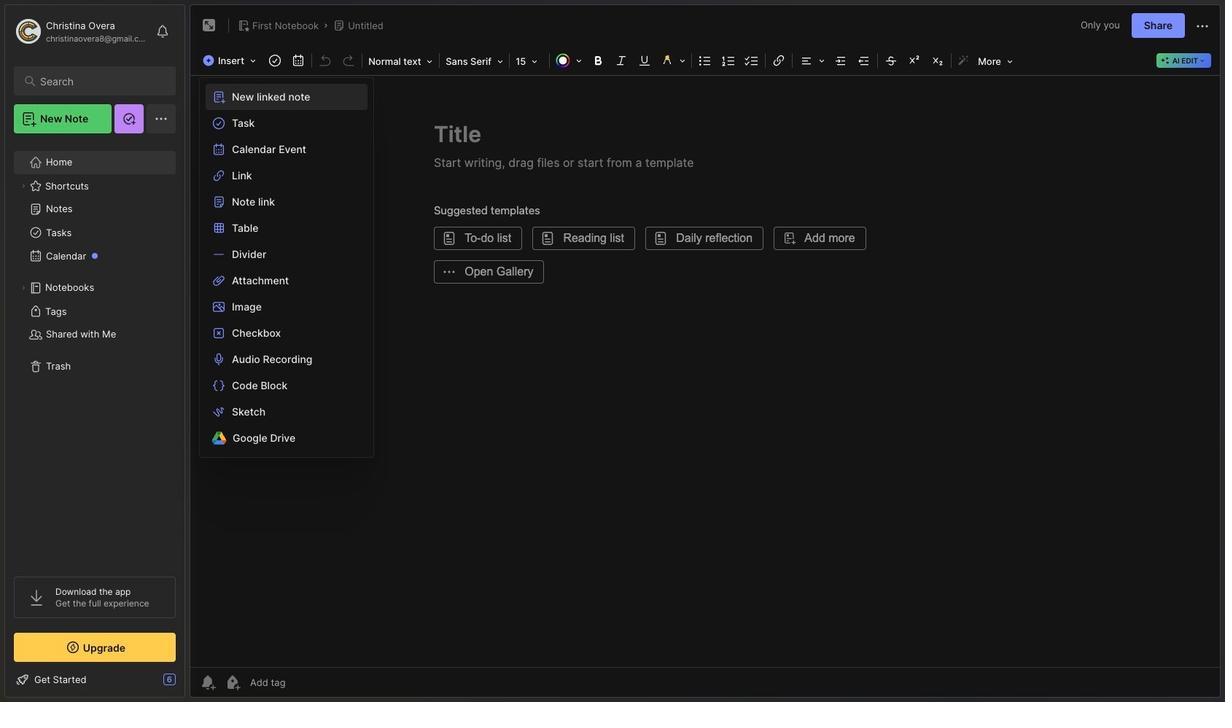 Task type: locate. For each thing, give the bounding box(es) containing it.
indent image
[[831, 50, 851, 71]]

Heading level field
[[364, 51, 438, 71]]

Insert field
[[199, 50, 263, 71]]

none search field inside main element
[[40, 72, 163, 90]]

More field
[[974, 51, 1018, 71]]

expand note image
[[201, 17, 218, 34]]

tree inside main element
[[5, 142, 185, 564]]

None search field
[[40, 72, 163, 90]]

italic image
[[611, 50, 632, 71]]

add a reminder image
[[199, 674, 217, 692]]

Add tag field
[[249, 676, 359, 689]]

More actions field
[[1194, 16, 1212, 35]]

Alignment field
[[794, 50, 830, 71]]

Account field
[[14, 17, 149, 46]]

numbered list image
[[719, 50, 739, 71]]

Font size field
[[511, 51, 548, 71]]

tree
[[5, 142, 185, 564]]

outdent image
[[854, 50, 875, 71]]

task image
[[265, 50, 285, 71]]

Search text field
[[40, 74, 163, 88]]

Help and Learning task checklist field
[[5, 668, 185, 692]]

insert link image
[[769, 50, 789, 71]]



Task type: vqa. For each thing, say whether or not it's contained in the screenshot.
'Bulleted List' Icon
yes



Task type: describe. For each thing, give the bounding box(es) containing it.
checklist image
[[742, 50, 762, 71]]

calendar event image
[[288, 50, 309, 71]]

bold image
[[588, 50, 608, 71]]

bulleted list image
[[695, 50, 716, 71]]

click to collapse image
[[184, 675, 195, 693]]

dropdown list menu
[[200, 84, 373, 452]]

note window element
[[190, 4, 1221, 702]]

Font family field
[[441, 51, 508, 71]]

underline image
[[635, 50, 655, 71]]

expand notebooks image
[[19, 284, 28, 293]]

Highlight field
[[657, 50, 690, 71]]

Font color field
[[552, 50, 587, 71]]

add tag image
[[224, 674, 241, 692]]

strikethrough image
[[881, 50, 902, 71]]

main element
[[0, 0, 190, 702]]

subscript image
[[928, 50, 948, 71]]

Note Editor text field
[[190, 75, 1220, 667]]

superscript image
[[905, 50, 925, 71]]

more actions image
[[1194, 17, 1212, 35]]



